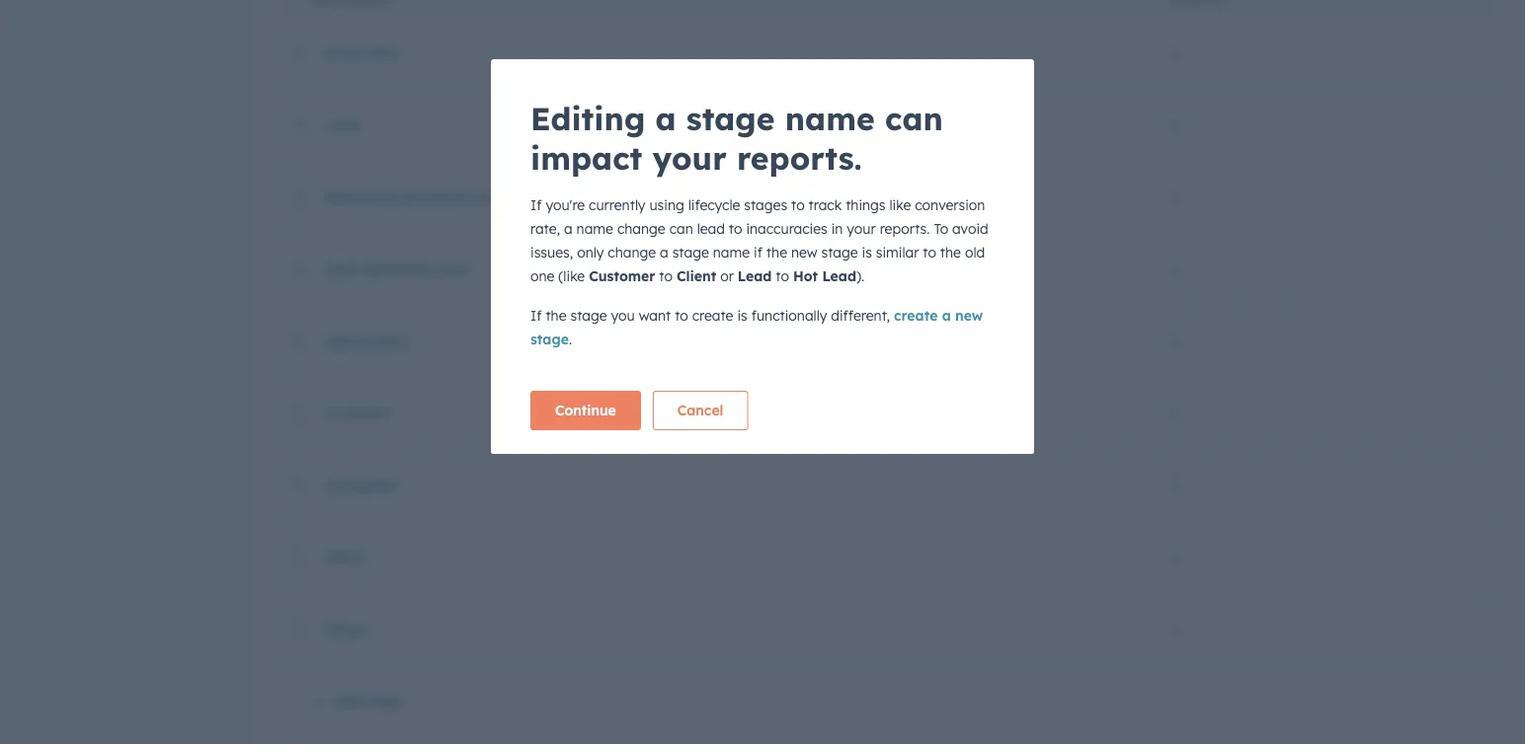 Task type: describe. For each thing, give the bounding box(es) containing it.
one
[[531, 268, 555, 285]]

subscriber
[[325, 44, 399, 61]]

inaccuracies
[[746, 220, 828, 238]]

stage inside create a new stage
[[531, 331, 569, 348]]

create a new stage
[[531, 307, 983, 348]]

stage right add
[[364, 694, 403, 711]]

continue button
[[531, 391, 641, 431]]

issues,
[[531, 244, 573, 261]]

stage subscriber is currently in position 1. reorder it by using the up and down arrow keys. element
[[288, 17, 1493, 89]]

sales qualified lead button
[[312, 249, 481, 289]]

stage inside editing a stage name can impact your reports.
[[687, 99, 775, 138]]

lead inside "button"
[[434, 260, 468, 278]]

marketing qualified lead
[[325, 188, 502, 205]]

other
[[325, 549, 364, 566]]

you're
[[546, 197, 585, 214]]

marketing qualified lead button
[[312, 177, 515, 217]]

avoid
[[952, 220, 989, 238]]

can inside editing a stage name can impact your reports.
[[885, 99, 943, 138]]

currently
[[589, 197, 646, 214]]

stage
[[325, 621, 365, 638]]

cancel
[[678, 402, 724, 419]]

1 horizontal spatial the
[[767, 244, 787, 261]]

your inside editing a stage name can impact your reports.
[[653, 138, 727, 178]]

customer for customer to client or lead to hot lead ).
[[589, 268, 655, 285]]

customer button
[[312, 394, 404, 433]]

0 for sales qualified lead
[[1171, 261, 1180, 278]]

lead up the marketing
[[325, 116, 359, 133]]

is inside if you're currently using lifecycle stages to track things like conversion rate, a name change can lead to inaccuracies in your reports. to avoid issues, only change a stage name if the new stage is similar to the old one (like
[[862, 244, 872, 261]]

evangelist
[[325, 477, 397, 494]]

stage customer is currently in position 6. reorder it by using the up and down arrow keys. element
[[288, 377, 1493, 450]]

0 for marketing qualified lead
[[1171, 188, 1180, 206]]

other button
[[312, 538, 377, 577]]

lead
[[697, 220, 725, 238]]

hot
[[793, 268, 818, 285]]

1 create from the left
[[692, 307, 734, 325]]

editing
[[531, 99, 645, 138]]

subscriber button
[[312, 33, 412, 73]]

1 vertical spatial change
[[608, 244, 656, 261]]

stage marketing qualified lead is currently in position 3. reorder it by using the up and down arrow keys. element
[[288, 161, 1493, 233]]

sales qualified lead
[[325, 260, 468, 278]]

stage opportunity is currently in position 5. reorder it by using the up and down arrow keys. element
[[288, 305, 1493, 377]]

if for if the stage you want to create is functionally different,
[[531, 307, 542, 325]]

to down to
[[923, 244, 937, 261]]

add
[[333, 694, 360, 711]]

stage button
[[312, 610, 378, 650]]

lead left you're
[[468, 188, 502, 205]]

stage stage is currently in position 9. reorder it by using the up and down arrow keys. element
[[288, 594, 1493, 666]]

lead button
[[312, 105, 372, 145]]

to right lead
[[729, 220, 742, 238]]

like
[[890, 197, 911, 214]]

).
[[857, 268, 865, 285]]

1 horizontal spatial name
[[713, 244, 750, 261]]

qualified for marketing
[[400, 188, 464, 205]]

0 vertical spatial change
[[617, 220, 666, 238]]

conversion
[[915, 197, 985, 214]]

0 horizontal spatial the
[[546, 307, 567, 325]]

name inside editing a stage name can impact your reports.
[[785, 99, 875, 138]]

1 for opportunity
[[1171, 333, 1179, 350]]

customer to client or lead to hot lead ).
[[589, 268, 865, 285]]

a right rate,
[[564, 220, 573, 238]]

if
[[754, 244, 763, 261]]

1 button for customer
[[1171, 405, 1179, 422]]

continue
[[555, 402, 616, 419]]

0 for stage
[[1171, 621, 1180, 638]]

stage sales qualified lead is currently in position 4. reorder it by using the up and down arrow keys. element
[[288, 233, 1493, 305]]

things
[[846, 197, 886, 214]]

similar
[[876, 244, 919, 261]]

stages
[[744, 197, 788, 214]]

opportunity button
[[312, 322, 423, 361]]

different,
[[831, 307, 890, 325]]

to left client
[[659, 268, 673, 285]]



Task type: vqa. For each thing, say whether or not it's contained in the screenshot.
middle Form
no



Task type: locate. For each thing, give the bounding box(es) containing it.
1 button inside stage customer is currently in position 6. reorder it by using the up and down arrow keys. element
[[1171, 405, 1179, 422]]

.
[[569, 331, 572, 348]]

0 vertical spatial your
[[653, 138, 727, 178]]

you
[[611, 307, 635, 325]]

2 if from the top
[[531, 307, 542, 325]]

1 horizontal spatial can
[[885, 99, 943, 138]]

0 vertical spatial qualified
[[400, 188, 464, 205]]

new down old
[[955, 307, 983, 325]]

qualified for sales
[[366, 260, 429, 278]]

1 inside stage customer is currently in position 6. reorder it by using the up and down arrow keys. element
[[1171, 405, 1179, 422]]

rate,
[[531, 220, 560, 238]]

0 inside the stage marketing qualified lead is currently in position 3. reorder it by using the up and down arrow keys. element
[[1171, 188, 1180, 206]]

stage down in
[[821, 244, 858, 261]]

change
[[617, 220, 666, 238], [608, 244, 656, 261]]

a right the editing
[[656, 99, 676, 138]]

1 horizontal spatial new
[[955, 307, 983, 325]]

0 horizontal spatial create
[[692, 307, 734, 325]]

3 0 from the top
[[1171, 261, 1180, 278]]

new up hot
[[791, 244, 818, 261]]

1 vertical spatial can
[[669, 220, 693, 238]]

qualified inside sales qualified lead "button"
[[366, 260, 429, 278]]

1 vertical spatial qualified
[[366, 260, 429, 278]]

the
[[767, 244, 787, 261], [940, 244, 961, 261], [546, 307, 567, 325]]

create a new stage button
[[531, 307, 983, 348]]

qualified inside 'marketing qualified lead' button
[[400, 188, 464, 205]]

0 horizontal spatial is
[[737, 307, 748, 325]]

1 horizontal spatial your
[[847, 220, 876, 238]]

if up rate,
[[531, 197, 542, 214]]

stage lead is currently in position 2. reorder it by using the up and down arrow keys. element
[[288, 89, 1493, 161]]

a inside create a new stage
[[942, 307, 951, 325]]

2 create from the left
[[894, 307, 938, 325]]

old
[[965, 244, 985, 261]]

1 if from the top
[[531, 197, 542, 214]]

create down stage sales qualified lead is currently in position 4. reorder it by using the up and down arrow keys. element
[[894, 307, 938, 325]]

0 vertical spatial name
[[785, 99, 875, 138]]

0 horizontal spatial your
[[653, 138, 727, 178]]

new inside if you're currently using lifecycle stages to track things like conversion rate, a name change can lead to inaccuracies in your reports. to avoid issues, only change a stage name if the new stage is similar to the old one (like
[[791, 244, 818, 261]]

to
[[791, 197, 805, 214], [729, 220, 742, 238], [923, 244, 937, 261], [659, 268, 673, 285], [776, 268, 789, 285], [675, 307, 688, 325]]

a down using
[[660, 244, 669, 261]]

0 inside stage subscriber is currently in position 1. reorder it by using the up and down arrow keys. element
[[1171, 44, 1180, 61]]

customer up evangelist
[[325, 405, 391, 422]]

5 button
[[1171, 116, 1179, 134]]

1 vertical spatial new
[[955, 307, 983, 325]]

customer for customer
[[325, 405, 391, 422]]

0 inside stage sales qualified lead is currently in position 4. reorder it by using the up and down arrow keys. element
[[1171, 261, 1180, 278]]

qualified
[[400, 188, 464, 205], [366, 260, 429, 278]]

name up the or
[[713, 244, 750, 261]]

your
[[653, 138, 727, 178], [847, 220, 876, 238]]

new
[[791, 244, 818, 261], [955, 307, 983, 325]]

using
[[650, 197, 684, 214]]

2 1 from the top
[[1171, 405, 1179, 422]]

add stage button
[[312, 694, 403, 711]]

0 vertical spatial can
[[885, 99, 943, 138]]

6 0 from the top
[[1171, 621, 1180, 638]]

can inside if you're currently using lifecycle stages to track things like conversion rate, a name change can lead to inaccuracies in your reports. to avoid issues, only change a stage name if the new stage is similar to the old one (like
[[669, 220, 693, 238]]

cancel button
[[653, 391, 748, 431]]

stage up the lifecycle
[[687, 99, 775, 138]]

if down one
[[531, 307, 542, 325]]

lead down if
[[738, 268, 772, 285]]

evangelist button
[[312, 466, 410, 505]]

create
[[692, 307, 734, 325], [894, 307, 938, 325]]

a
[[656, 99, 676, 138], [564, 220, 573, 238], [660, 244, 669, 261], [942, 307, 951, 325]]

lifecycle
[[688, 197, 740, 214]]

1 0 from the top
[[1171, 44, 1180, 61]]

or
[[720, 268, 734, 285]]

stage
[[687, 99, 775, 138], [672, 244, 709, 261], [821, 244, 858, 261], [571, 307, 607, 325], [531, 331, 569, 348], [364, 694, 403, 711]]

your down the things
[[847, 220, 876, 238]]

1 vertical spatial 1
[[1171, 405, 1179, 422]]

0 vertical spatial if
[[531, 197, 542, 214]]

change right 'only'
[[608, 244, 656, 261]]

1 button
[[1171, 333, 1179, 350], [1171, 405, 1179, 422]]

customer inside button
[[325, 405, 391, 422]]

editing a stage name can impact your reports.
[[531, 99, 943, 178]]

0 vertical spatial reports.
[[737, 138, 862, 178]]

1 vertical spatial is
[[737, 307, 748, 325]]

1 inside stage opportunity is currently in position 5. reorder it by using the up and down arrow keys. element
[[1171, 333, 1179, 350]]

the down one
[[546, 307, 567, 325]]

1 vertical spatial your
[[847, 220, 876, 238]]

0 horizontal spatial name
[[577, 220, 614, 238]]

0 inside stage other is currently in position 8. reorder it by using the up and down arrow keys. element
[[1171, 549, 1180, 566]]

0 for evangelist
[[1171, 477, 1180, 494]]

0 for subscriber
[[1171, 44, 1180, 61]]

to
[[934, 220, 949, 238]]

stage down one
[[531, 331, 569, 348]]

change down 'currently'
[[617, 220, 666, 238]]

can down using
[[669, 220, 693, 238]]

(like
[[559, 268, 585, 285]]

1 horizontal spatial is
[[862, 244, 872, 261]]

customer inside editing a stage name can impact your reports. dialog
[[589, 268, 655, 285]]

0 horizontal spatial can
[[669, 220, 693, 238]]

1 1 button from the top
[[1171, 333, 1179, 350]]

qualified right the marketing
[[400, 188, 464, 205]]

if for if you're currently using lifecycle stages to track things like conversion rate, a name change can lead to inaccuracies in your reports. to avoid issues, only change a stage name if the new stage is similar to the old one (like
[[531, 197, 542, 214]]

reports.
[[737, 138, 862, 178], [880, 220, 930, 238]]

1 vertical spatial 1 button
[[1171, 405, 1179, 422]]

is up the ).
[[862, 244, 872, 261]]

want
[[639, 307, 671, 325]]

0 vertical spatial customer
[[589, 268, 655, 285]]

can down stage subscriber is currently in position 1. reorder it by using the up and down arrow keys. element
[[885, 99, 943, 138]]

lead right hot
[[822, 268, 857, 285]]

0 vertical spatial is
[[862, 244, 872, 261]]

if inside if you're currently using lifecycle stages to track things like conversion rate, a name change can lead to inaccuracies in your reports. to avoid issues, only change a stage name if the new stage is similar to the old one (like
[[531, 197, 542, 214]]

client
[[677, 268, 717, 285]]

customer up you
[[589, 268, 655, 285]]

reports. inside if you're currently using lifecycle stages to track things like conversion rate, a name change can lead to inaccuracies in your reports. to avoid issues, only change a stage name if the new stage is similar to the old one (like
[[880, 220, 930, 238]]

the left old
[[940, 244, 961, 261]]

if the stage you want to create is functionally different,
[[531, 307, 894, 325]]

create inside create a new stage
[[894, 307, 938, 325]]

stage up client
[[672, 244, 709, 261]]

a down stage sales qualified lead is currently in position 4. reorder it by using the up and down arrow keys. element
[[942, 307, 951, 325]]

create down customer to client or lead to hot lead ).
[[692, 307, 734, 325]]

1 horizontal spatial reports.
[[880, 220, 930, 238]]

add stage
[[333, 694, 403, 711]]

0 vertical spatial new
[[791, 244, 818, 261]]

1 horizontal spatial create
[[894, 307, 938, 325]]

2 vertical spatial name
[[713, 244, 750, 261]]

5 0 from the top
[[1171, 549, 1180, 566]]

5
[[1171, 116, 1179, 134]]

editing a stage name can impact your reports. dialog
[[491, 59, 1034, 454]]

0 vertical spatial 1 button
[[1171, 333, 1179, 350]]

name up "track"
[[785, 99, 875, 138]]

is down customer to client or lead to hot lead ).
[[737, 307, 748, 325]]

is
[[862, 244, 872, 261], [737, 307, 748, 325]]

1 for customer
[[1171, 405, 1179, 422]]

2 horizontal spatial the
[[940, 244, 961, 261]]

0 inside stage evangelist is currently in position 7. reorder it by using the up and down arrow keys. element
[[1171, 477, 1180, 494]]

0 for other
[[1171, 549, 1180, 566]]

name
[[785, 99, 875, 138], [577, 220, 614, 238], [713, 244, 750, 261]]

1 horizontal spatial customer
[[589, 268, 655, 285]]

name up 'only'
[[577, 220, 614, 238]]

only
[[577, 244, 604, 261]]

1
[[1171, 333, 1179, 350], [1171, 405, 1179, 422]]

your up using
[[653, 138, 727, 178]]

in
[[832, 220, 843, 238]]

stage up .
[[571, 307, 607, 325]]

0 horizontal spatial new
[[791, 244, 818, 261]]

0 vertical spatial 1
[[1171, 333, 1179, 350]]

to up the inaccuracies
[[791, 197, 805, 214]]

1 vertical spatial reports.
[[880, 220, 930, 238]]

the right if
[[767, 244, 787, 261]]

your inside if you're currently using lifecycle stages to track things like conversion rate, a name change can lead to inaccuracies in your reports. to avoid issues, only change a stage name if the new stage is similar to the old one (like
[[847, 220, 876, 238]]

to left hot
[[776, 268, 789, 285]]

0
[[1171, 44, 1180, 61], [1171, 188, 1180, 206], [1171, 261, 1180, 278], [1171, 477, 1180, 494], [1171, 549, 1180, 566], [1171, 621, 1180, 638]]

a inside editing a stage name can impact your reports.
[[656, 99, 676, 138]]

reports. down like
[[880, 220, 930, 238]]

4 0 from the top
[[1171, 477, 1180, 494]]

0 inside stage stage is currently in position 9. reorder it by using the up and down arrow keys. element
[[1171, 621, 1180, 638]]

marketing
[[325, 188, 396, 205]]

1 button for opportunity
[[1171, 333, 1179, 350]]

impact
[[531, 138, 643, 178]]

customer
[[589, 268, 655, 285], [325, 405, 391, 422]]

if you're currently using lifecycle stages to track things like conversion rate, a name change can lead to inaccuracies in your reports. to avoid issues, only change a stage name if the new stage is similar to the old one (like
[[531, 197, 989, 285]]

functionally
[[752, 307, 827, 325]]

reports. up "track"
[[737, 138, 862, 178]]

1 vertical spatial customer
[[325, 405, 391, 422]]

can
[[885, 99, 943, 138], [669, 220, 693, 238]]

if
[[531, 197, 542, 214], [531, 307, 542, 325]]

1 vertical spatial name
[[577, 220, 614, 238]]

reports. inside editing a stage name can impact your reports.
[[737, 138, 862, 178]]

1 button inside stage opportunity is currently in position 5. reorder it by using the up and down arrow keys. element
[[1171, 333, 1179, 350]]

to right want
[[675, 307, 688, 325]]

0 horizontal spatial reports.
[[737, 138, 862, 178]]

1 vertical spatial if
[[531, 307, 542, 325]]

stage other is currently in position 8. reorder it by using the up and down arrow keys. element
[[288, 522, 1493, 594]]

new inside create a new stage
[[955, 307, 983, 325]]

sales
[[325, 260, 361, 278]]

stage evangelist is currently in position 7. reorder it by using the up and down arrow keys. element
[[288, 450, 1493, 522]]

track
[[809, 197, 842, 214]]

qualified right sales
[[366, 260, 429, 278]]

2 horizontal spatial name
[[785, 99, 875, 138]]

2 1 button from the top
[[1171, 405, 1179, 422]]

1 1 from the top
[[1171, 333, 1179, 350]]

lead
[[325, 116, 359, 133], [468, 188, 502, 205], [434, 260, 468, 278], [738, 268, 772, 285], [822, 268, 857, 285]]

2 0 from the top
[[1171, 188, 1180, 206]]

opportunity
[[325, 332, 410, 350]]

lead down 'marketing qualified lead' button
[[434, 260, 468, 278]]

0 horizontal spatial customer
[[325, 405, 391, 422]]



